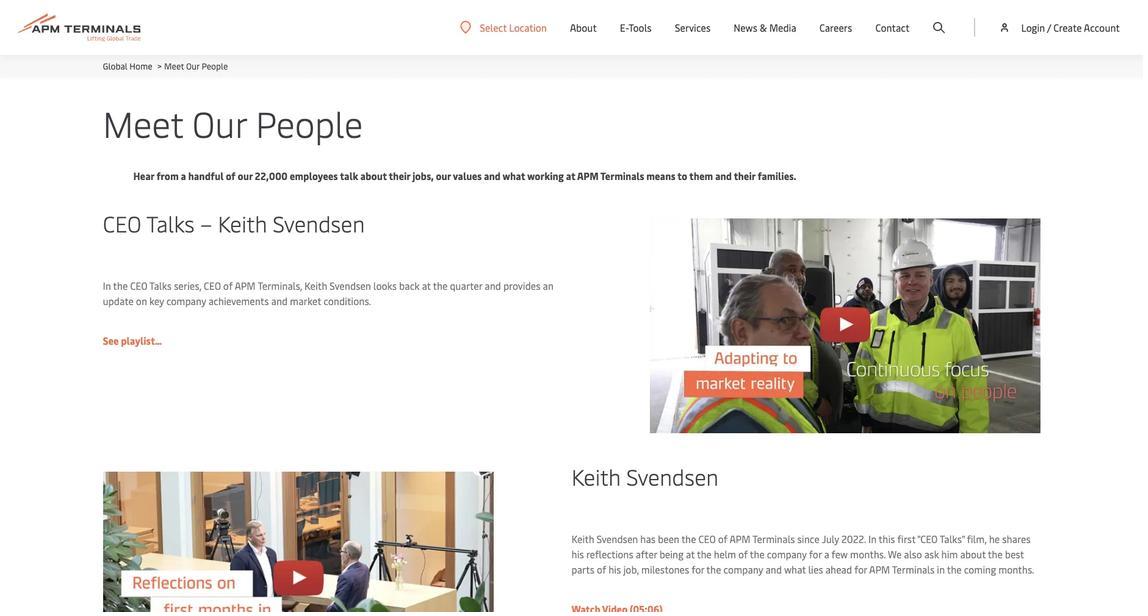 Task type: vqa. For each thing, say whether or not it's contained in the screenshot.
the leftmost People
yes



Task type: describe. For each thing, give the bounding box(es) containing it.
login
[[1022, 21, 1045, 34]]

since
[[798, 532, 820, 546]]

of inside in the ceo talks series, ceo of apm terminals, keith svendsen looks back at the quarter and provides an update on key company achievements and market conditions.
[[223, 279, 233, 292]]

ceo talks – keith svendsen
[[103, 208, 365, 238]]

select location button
[[460, 20, 547, 34]]

"ceo
[[917, 532, 938, 546]]

the up update on the left of the page
[[113, 279, 128, 292]]

him
[[942, 548, 958, 561]]

them
[[689, 169, 713, 183]]

company inside in the ceo talks series, ceo of apm terminals, keith svendsen looks back at the quarter and provides an update on key company achievements and market conditions.
[[166, 294, 206, 308]]

2 horizontal spatial for
[[855, 563, 867, 576]]

select
[[480, 20, 507, 34]]

0 horizontal spatial his
[[572, 548, 584, 561]]

e-tools button
[[620, 0, 652, 55]]

create
[[1054, 21, 1082, 34]]

apm inside in the ceo talks series, ceo of apm terminals, keith svendsen looks back at the quarter and provides an update on key company achievements and market conditions.
[[235, 279, 256, 292]]

news & media
[[734, 21, 797, 34]]

a inside keith svendsen has been the ceo of apm terminals since july 2022. in this first "ceo talks" film, he shares his reflections after being at the helm of the company for a few months. we also ask him about the best parts of his job, milestones for the company and what lies ahead for apm terminals in the coming months.
[[824, 548, 829, 561]]

best
[[1005, 548, 1024, 561]]

22,000
[[255, 169, 288, 183]]

this
[[879, 532, 895, 546]]

and right values
[[484, 169, 501, 183]]

apm down we
[[869, 563, 890, 576]]

series,
[[174, 279, 201, 292]]

keith svendsen has been the ceo of apm terminals since july 2022. in this first "ceo talks" film, he shares his reflections after being at the helm of the company for a few months. we also ask him about the best parts of his job, milestones for the company and what lies ahead for apm terminals in the coming months.
[[572, 532, 1035, 576]]

0 horizontal spatial a
[[181, 169, 186, 183]]

keith svendsen
[[572, 461, 719, 491]]

the left helm
[[697, 548, 712, 561]]

1 horizontal spatial at
[[566, 169, 575, 183]]

e-
[[620, 21, 629, 34]]

news
[[734, 21, 758, 34]]

–
[[200, 208, 212, 238]]

home
[[130, 60, 152, 72]]

an
[[543, 279, 554, 292]]

2 our from the left
[[436, 169, 451, 183]]

location
[[509, 20, 547, 34]]

few
[[832, 548, 848, 561]]

coming
[[964, 563, 996, 576]]

terminals,
[[258, 279, 302, 292]]

provides
[[504, 279, 541, 292]]

of up helm
[[718, 532, 728, 546]]

0 vertical spatial meet
[[164, 60, 184, 72]]

families.
[[758, 169, 797, 183]]

0 horizontal spatial for
[[692, 563, 704, 576]]

in the ceo talks series, ceo of apm terminals, keith svendsen looks back at the quarter and provides an update on key company achievements and market conditions.
[[103, 279, 554, 308]]

1 horizontal spatial for
[[809, 548, 822, 561]]

hear from a handful of our 22,000 employees talk about their jobs, our values and what working at apm terminals means to them and their families.
[[133, 169, 797, 183]]

select location
[[480, 20, 547, 34]]

meet our people
[[103, 99, 363, 147]]

in
[[937, 563, 945, 576]]

employees
[[290, 169, 338, 183]]

hear
[[133, 169, 154, 183]]

ask
[[925, 548, 939, 561]]

1 horizontal spatial people
[[256, 99, 363, 147]]

0 vertical spatial months.
[[850, 548, 886, 561]]

of right helm
[[739, 548, 748, 561]]

0 horizontal spatial people
[[202, 60, 228, 72]]

login / create account
[[1022, 21, 1120, 34]]

about button
[[570, 0, 597, 55]]

of right handful
[[226, 169, 236, 183]]

services
[[675, 21, 711, 34]]

keith inside in the ceo talks series, ceo of apm terminals, keith svendsen looks back at the quarter and provides an update on key company achievements and market conditions.
[[305, 279, 327, 292]]

reflections
[[586, 548, 634, 561]]

careers button
[[820, 0, 852, 55]]

what inside keith svendsen has been the ceo of apm terminals since july 2022. in this first "ceo talks" film, he shares his reflections after being at the helm of the company for a few months. we also ask him about the best parts of his job, milestones for the company and what lies ahead for apm terminals in the coming months.
[[784, 563, 806, 576]]

jobs,
[[413, 169, 434, 183]]

the down helm
[[707, 563, 721, 576]]

parts
[[572, 563, 595, 576]]

media
[[770, 21, 797, 34]]

been
[[658, 532, 680, 546]]

first
[[898, 532, 916, 546]]

apm up helm
[[730, 532, 751, 546]]

news & media button
[[734, 0, 797, 55]]

being
[[660, 548, 684, 561]]

job,
[[624, 563, 639, 576]]

and right them
[[715, 169, 732, 183]]

1 their from the left
[[389, 169, 410, 183]]

looks
[[373, 279, 397, 292]]

helm
[[714, 548, 736, 561]]

1 horizontal spatial months.
[[999, 563, 1035, 576]]

to
[[678, 169, 688, 183]]

0 horizontal spatial terminals
[[601, 169, 644, 183]]

talk
[[340, 169, 358, 183]]

the right the "been"
[[682, 532, 696, 546]]



Task type: locate. For each thing, give the bounding box(es) containing it.
in up update on the left of the page
[[103, 279, 111, 292]]

and inside keith svendsen has been the ceo of apm terminals since july 2022. in this first "ceo talks" film, he shares his reflections after being at the helm of the company for a few months. we also ask him about the best parts of his job, milestones for the company and what lies ahead for apm terminals in the coming months.
[[766, 563, 782, 576]]

his
[[572, 548, 584, 561], [609, 563, 621, 576]]

e-tools
[[620, 21, 652, 34]]

july
[[822, 532, 839, 546]]

a right from
[[181, 169, 186, 183]]

ceo right series,
[[204, 279, 221, 292]]

values
[[453, 169, 482, 183]]

ceo talks play image for keith svendsen
[[103, 472, 494, 612]]

global home link
[[103, 60, 152, 72]]

0 vertical spatial his
[[572, 548, 584, 561]]

see playlist…
[[103, 334, 162, 347]]

0 vertical spatial in
[[103, 279, 111, 292]]

has
[[641, 532, 656, 546]]

see playlist… link
[[103, 334, 162, 347]]

what left lies
[[784, 563, 806, 576]]

means
[[647, 169, 676, 183]]

1 vertical spatial talks
[[149, 279, 172, 292]]

1 our from the left
[[238, 169, 253, 183]]

update
[[103, 294, 134, 308]]

playlist…
[[121, 334, 162, 347]]

milestones
[[641, 563, 689, 576]]

a
[[181, 169, 186, 183], [824, 548, 829, 561]]

services button
[[675, 0, 711, 55]]

tools
[[629, 21, 652, 34]]

0 horizontal spatial at
[[422, 279, 431, 292]]

talks up the key
[[149, 279, 172, 292]]

0 vertical spatial ceo talks play image
[[650, 219, 1040, 433]]

1 vertical spatial meet
[[103, 99, 183, 147]]

0 vertical spatial company
[[166, 294, 206, 308]]

film,
[[967, 532, 987, 546]]

from
[[157, 169, 179, 183]]

1 vertical spatial at
[[422, 279, 431, 292]]

1 vertical spatial about
[[960, 548, 986, 561]]

people up employees
[[256, 99, 363, 147]]

at right back
[[422, 279, 431, 292]]

keith inside keith svendsen has been the ceo of apm terminals since july 2022. in this first "ceo talks" film, he shares his reflections after being at the helm of the company for a few months. we also ask him about the best parts of his job, milestones for the company and what lies ahead for apm terminals in the coming months.
[[572, 532, 594, 546]]

at inside in the ceo talks series, ceo of apm terminals, keith svendsen looks back at the quarter and provides an update on key company achievements and market conditions.
[[422, 279, 431, 292]]

0 horizontal spatial what
[[503, 169, 525, 183]]

contact
[[876, 21, 910, 34]]

svendsen inside in the ceo talks series, ceo of apm terminals, keith svendsen looks back at the quarter and provides an update on key company achievements and market conditions.
[[330, 279, 371, 292]]

0 vertical spatial people
[[202, 60, 228, 72]]

on
[[136, 294, 147, 308]]

1 vertical spatial company
[[767, 548, 807, 561]]

and right quarter
[[485, 279, 501, 292]]

people right the >
[[202, 60, 228, 72]]

we
[[888, 548, 902, 561]]

company down series,
[[166, 294, 206, 308]]

talks left – on the top of page
[[146, 208, 195, 238]]

>
[[157, 60, 162, 72]]

key
[[149, 294, 164, 308]]

about right "talk"
[[360, 169, 387, 183]]

ceo up on
[[130, 279, 147, 292]]

meet
[[164, 60, 184, 72], [103, 99, 183, 147]]

global home > meet our people
[[103, 60, 228, 72]]

1 vertical spatial our
[[192, 99, 247, 147]]

see
[[103, 334, 119, 347]]

2 their from the left
[[734, 169, 756, 183]]

about inside keith svendsen has been the ceo of apm terminals since july 2022. in this first "ceo talks" film, he shares his reflections after being at the helm of the company for a few months. we also ask him about the best parts of his job, milestones for the company and what lies ahead for apm terminals in the coming months.
[[960, 548, 986, 561]]

terminals left the 'means'
[[601, 169, 644, 183]]

1 vertical spatial in
[[869, 532, 877, 546]]

ahead
[[826, 563, 852, 576]]

achievements
[[209, 294, 269, 308]]

and
[[484, 169, 501, 183], [715, 169, 732, 183], [485, 279, 501, 292], [271, 294, 288, 308], [766, 563, 782, 576]]

about
[[570, 21, 597, 34]]

1 horizontal spatial company
[[724, 563, 763, 576]]

1 vertical spatial ceo talks play image
[[103, 472, 494, 612]]

2 vertical spatial company
[[724, 563, 763, 576]]

months. down best
[[999, 563, 1035, 576]]

2 vertical spatial terminals
[[892, 563, 935, 576]]

our left '22,000' at the top
[[238, 169, 253, 183]]

meet right the >
[[164, 60, 184, 72]]

0 horizontal spatial ceo talks play image
[[103, 472, 494, 612]]

apm
[[577, 169, 599, 183], [235, 279, 256, 292], [730, 532, 751, 546], [869, 563, 890, 576]]

our right jobs,
[[436, 169, 451, 183]]

back
[[399, 279, 420, 292]]

ceo talks play image for ceo talks – keith svendsen
[[650, 219, 1040, 433]]

0 vertical spatial about
[[360, 169, 387, 183]]

apm right working
[[577, 169, 599, 183]]

0 vertical spatial talks
[[146, 208, 195, 238]]

0 horizontal spatial months.
[[850, 548, 886, 561]]

1 vertical spatial a
[[824, 548, 829, 561]]

the right helm
[[750, 548, 765, 561]]

terminals left since
[[753, 532, 795, 546]]

0 horizontal spatial about
[[360, 169, 387, 183]]

1 vertical spatial what
[[784, 563, 806, 576]]

1 vertical spatial his
[[609, 563, 621, 576]]

he
[[989, 532, 1000, 546]]

0 horizontal spatial in
[[103, 279, 111, 292]]

0 horizontal spatial their
[[389, 169, 410, 183]]

company down helm
[[724, 563, 763, 576]]

0 vertical spatial what
[[503, 169, 525, 183]]

/
[[1047, 21, 1051, 34]]

handful
[[188, 169, 224, 183]]

1 horizontal spatial his
[[609, 563, 621, 576]]

1 horizontal spatial our
[[436, 169, 451, 183]]

ceo talks play image
[[650, 219, 1040, 433], [103, 472, 494, 612]]

about down film,
[[960, 548, 986, 561]]

ceo inside keith svendsen has been the ceo of apm terminals since july 2022. in this first "ceo talks" film, he shares his reflections after being at the helm of the company for a few months. we also ask him about the best parts of his job, milestones for the company and what lies ahead for apm terminals in the coming months.
[[699, 532, 716, 546]]

their
[[389, 169, 410, 183], [734, 169, 756, 183]]

0 vertical spatial terminals
[[601, 169, 644, 183]]

quarter
[[450, 279, 482, 292]]

about
[[360, 169, 387, 183], [960, 548, 986, 561]]

the right in on the bottom right of the page
[[947, 563, 962, 576]]

of down reflections
[[597, 563, 606, 576]]

0 vertical spatial a
[[181, 169, 186, 183]]

meet up hear
[[103, 99, 183, 147]]

terminals down also
[[892, 563, 935, 576]]

what
[[503, 169, 525, 183], [784, 563, 806, 576]]

0 horizontal spatial company
[[166, 294, 206, 308]]

for right ahead
[[855, 563, 867, 576]]

1 vertical spatial terminals
[[753, 532, 795, 546]]

the left quarter
[[433, 279, 448, 292]]

in
[[103, 279, 111, 292], [869, 532, 877, 546]]

for up lies
[[809, 548, 822, 561]]

ceo down hear
[[103, 208, 141, 238]]

1 horizontal spatial their
[[734, 169, 756, 183]]

1 horizontal spatial a
[[824, 548, 829, 561]]

talks
[[146, 208, 195, 238], [149, 279, 172, 292]]

market
[[290, 294, 321, 308]]

svendsen inside keith svendsen has been the ceo of apm terminals since july 2022. in this first "ceo talks" film, he shares his reflections after being at the helm of the company for a few months. we also ask him about the best parts of his job, milestones for the company and what lies ahead for apm terminals in the coming months.
[[597, 532, 638, 546]]

in left this
[[869, 532, 877, 546]]

months. down the 2022.
[[850, 548, 886, 561]]

2 vertical spatial at
[[686, 548, 695, 561]]

1 horizontal spatial terminals
[[753, 532, 795, 546]]

contact button
[[876, 0, 910, 55]]

talks inside in the ceo talks series, ceo of apm terminals, keith svendsen looks back at the quarter and provides an update on key company achievements and market conditions.
[[149, 279, 172, 292]]

his down reflections
[[609, 563, 621, 576]]

at inside keith svendsen has been the ceo of apm terminals since july 2022. in this first "ceo talks" film, he shares his reflections after being at the helm of the company for a few months. we also ask him about the best parts of his job, milestones for the company and what lies ahead for apm terminals in the coming months.
[[686, 548, 695, 561]]

2 horizontal spatial terminals
[[892, 563, 935, 576]]

working
[[527, 169, 564, 183]]

and left lies
[[766, 563, 782, 576]]

for
[[809, 548, 822, 561], [692, 563, 704, 576], [855, 563, 867, 576]]

1 vertical spatial people
[[256, 99, 363, 147]]

company down since
[[767, 548, 807, 561]]

1 horizontal spatial what
[[784, 563, 806, 576]]

a left few
[[824, 548, 829, 561]]

after
[[636, 548, 657, 561]]

their left jobs,
[[389, 169, 410, 183]]

1 horizontal spatial about
[[960, 548, 986, 561]]

of up achievements
[[223, 279, 233, 292]]

global
[[103, 60, 127, 72]]

2022.
[[842, 532, 866, 546]]

1 horizontal spatial in
[[869, 532, 877, 546]]

terminals
[[601, 169, 644, 183], [753, 532, 795, 546], [892, 563, 935, 576]]

careers
[[820, 21, 852, 34]]

their left families. in the top of the page
[[734, 169, 756, 183]]

also
[[904, 548, 922, 561]]

0 vertical spatial at
[[566, 169, 575, 183]]

our
[[186, 60, 200, 72], [192, 99, 247, 147]]

2 horizontal spatial company
[[767, 548, 807, 561]]

svendsen
[[273, 208, 365, 238], [330, 279, 371, 292], [626, 461, 719, 491], [597, 532, 638, 546]]

in inside in the ceo talks series, ceo of apm terminals, keith svendsen looks back at the quarter and provides an update on key company achievements and market conditions.
[[103, 279, 111, 292]]

conditions.
[[324, 294, 371, 308]]

our right the >
[[186, 60, 200, 72]]

at right being
[[686, 548, 695, 561]]

in inside keith svendsen has been the ceo of apm terminals since july 2022. in this first "ceo talks" film, he shares his reflections after being at the helm of the company for a few months. we also ask him about the best parts of his job, milestones for the company and what lies ahead for apm terminals in the coming months.
[[869, 532, 877, 546]]

ceo up helm
[[699, 532, 716, 546]]

0 vertical spatial our
[[186, 60, 200, 72]]

2 horizontal spatial at
[[686, 548, 695, 561]]

shares
[[1002, 532, 1031, 546]]

login / create account link
[[999, 0, 1120, 55]]

1 horizontal spatial ceo talks play image
[[650, 219, 1040, 433]]

of
[[226, 169, 236, 183], [223, 279, 233, 292], [718, 532, 728, 546], [739, 548, 748, 561], [597, 563, 606, 576]]

ceo
[[103, 208, 141, 238], [130, 279, 147, 292], [204, 279, 221, 292], [699, 532, 716, 546]]

his up parts
[[572, 548, 584, 561]]

our up handful
[[192, 99, 247, 147]]

talks"
[[940, 532, 965, 546]]

account
[[1084, 21, 1120, 34]]

for right milestones
[[692, 563, 704, 576]]

lies
[[809, 563, 823, 576]]

what left working
[[503, 169, 525, 183]]

and down "terminals,"
[[271, 294, 288, 308]]

company
[[166, 294, 206, 308], [767, 548, 807, 561], [724, 563, 763, 576]]

apm up achievements
[[235, 279, 256, 292]]

1 vertical spatial months.
[[999, 563, 1035, 576]]

0 horizontal spatial our
[[238, 169, 253, 183]]

&
[[760, 21, 767, 34]]

the down "he"
[[988, 548, 1003, 561]]

at right working
[[566, 169, 575, 183]]



